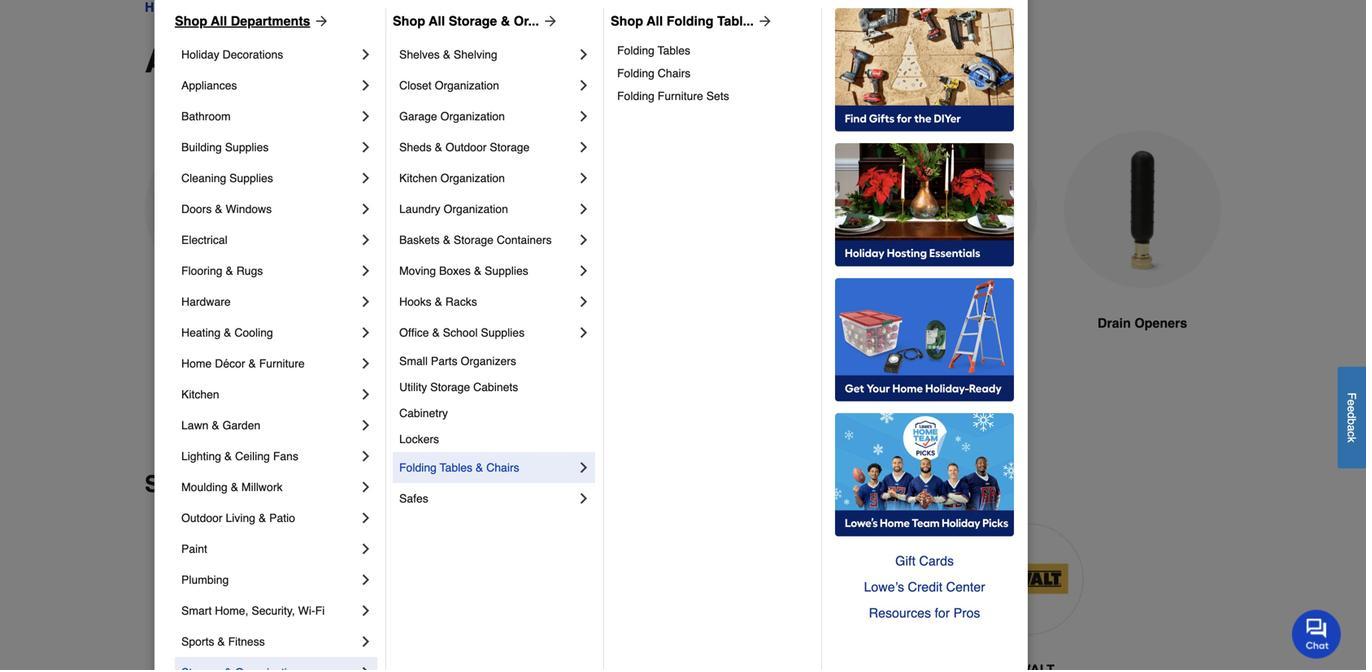 Task type: vqa. For each thing, say whether or not it's contained in the screenshot.
PLUMBING link
yes



Task type: describe. For each thing, give the bounding box(es) containing it.
lockers link
[[399, 426, 592, 452]]

folding for folding tables & chairs
[[399, 461, 437, 474]]

augers for hand augers
[[219, 316, 264, 331]]

sheds & outdoor storage link
[[399, 132, 576, 163]]

drain snakes link
[[880, 131, 1038, 372]]

a black rubber plunger. image
[[696, 131, 854, 289]]

k
[[1346, 437, 1359, 443]]

doors & windows
[[181, 203, 272, 216]]

chevron right image for hardware
[[358, 294, 374, 310]]

shop all departments link
[[175, 11, 330, 31]]

containers
[[497, 233, 552, 246]]

safes
[[399, 492, 428, 505]]

folding tables & chairs link
[[399, 452, 576, 483]]

cleaners
[[576, 316, 631, 331]]

millwork
[[242, 481, 283, 494]]

hooks
[[399, 295, 432, 308]]

cleaning
[[181, 172, 226, 185]]

kitchen for kitchen
[[181, 388, 219, 401]]

chevron right image for building supplies
[[358, 139, 374, 155]]

machine
[[357, 316, 410, 331]]

chevron right image for electrical
[[358, 232, 374, 248]]

chat invite button image
[[1292, 609, 1342, 659]]

chevron right image for garage organization
[[576, 108, 592, 124]]

garage organization
[[399, 110, 505, 123]]

patio
[[269, 512, 295, 525]]

drain for drain cleaners & chemicals
[[539, 316, 572, 331]]

closet organization
[[399, 79, 499, 92]]

cleaning supplies link
[[181, 163, 358, 194]]

smart
[[181, 604, 212, 617]]

chevron right image for lighting & ceiling fans
[[358, 448, 374, 464]]

moving
[[399, 264, 436, 277]]

electrical
[[181, 233, 228, 246]]

garage organization link
[[399, 101, 576, 132]]

chevron right image for heating & cooling
[[358, 325, 374, 341]]

lighting
[[181, 450, 221, 463]]

moulding
[[181, 481, 228, 494]]

gift cards
[[896, 553, 954, 569]]

heating & cooling link
[[181, 317, 358, 348]]

storage up moving boxes & supplies
[[454, 233, 494, 246]]

utility storage cabinets link
[[399, 374, 592, 400]]

lawn
[[181, 419, 209, 432]]

organization for closet organization
[[435, 79, 499, 92]]

a brass craft music wire machine auger. image
[[329, 131, 486, 289]]

shelves & shelving link
[[399, 39, 576, 70]]

shelves & shelving
[[399, 48, 497, 61]]

plungers
[[275, 42, 414, 80]]

shelves
[[399, 48, 440, 61]]

0 horizontal spatial chairs
[[487, 461, 519, 474]]

folding for folding furniture sets
[[617, 89, 655, 102]]

closet
[[399, 79, 432, 92]]

cards
[[919, 553, 954, 569]]

a cobra rubber bladder with brass fitting. image
[[1064, 131, 1222, 289]]

chevron right image for lawn & garden
[[358, 417, 374, 434]]

organization for laundry organization
[[444, 203, 508, 216]]

hooks & racks link
[[399, 286, 576, 317]]

chevron right image for sheds & outdoor storage
[[576, 139, 592, 155]]

cobra logo. image
[[558, 523, 670, 635]]

lawn & garden link
[[181, 410, 358, 441]]

home,
[[215, 604, 248, 617]]

chevron right image for folding tables & chairs
[[576, 460, 592, 476]]

0 vertical spatial furniture
[[658, 89, 703, 102]]

paint
[[181, 543, 207, 556]]

shop all folding tabl...
[[611, 13, 754, 28]]

chevron right image for plumbing
[[358, 572, 374, 588]]

augers, plungers & drain openers
[[145, 42, 680, 80]]

gift
[[896, 553, 916, 569]]

ceiling
[[235, 450, 270, 463]]

utility
[[399, 381, 427, 394]]

storage up shelving
[[449, 13, 497, 28]]

lowe's credit center
[[864, 580, 985, 595]]

drain cleaners & chemicals
[[539, 316, 644, 350]]

organizers
[[461, 355, 516, 368]]

chevron right image for moulding & millwork
[[358, 479, 374, 495]]

sheds & outdoor storage
[[399, 141, 530, 154]]

garden
[[223, 419, 261, 432]]

tables for folding tables
[[658, 44, 691, 57]]

office
[[399, 326, 429, 339]]

office & school supplies
[[399, 326, 525, 339]]

b
[[1346, 418, 1359, 425]]

outdoor living & patio link
[[181, 503, 358, 534]]

credit
[[908, 580, 943, 595]]

folding for folding chairs
[[617, 67, 655, 80]]

racks
[[446, 295, 477, 308]]

machine augers
[[357, 316, 458, 331]]

0 vertical spatial openers
[[548, 42, 680, 80]]

drain openers link
[[1064, 131, 1222, 372]]

drain for drain openers
[[1098, 316, 1131, 331]]

utility storage cabinets
[[399, 381, 518, 394]]

cabinetry link
[[399, 400, 592, 426]]

2 e from the top
[[1346, 406, 1359, 412]]

tables for folding tables & chairs
[[440, 461, 473, 474]]

brand
[[241, 471, 307, 497]]

0 vertical spatial chairs
[[658, 67, 691, 80]]

bathroom link
[[181, 101, 358, 132]]

supplies up small parts organizers link at the left
[[481, 326, 525, 339]]

a
[[1346, 425, 1359, 431]]

lighting & ceiling fans link
[[181, 441, 358, 472]]

folding furniture sets
[[617, 89, 729, 102]]

hand augers link
[[145, 131, 303, 372]]

sets
[[707, 89, 729, 102]]

chevron right image for smart home, security, wi-fi
[[358, 603, 374, 619]]

building supplies
[[181, 141, 269, 154]]

heating & cooling
[[181, 326, 273, 339]]

doors & windows link
[[181, 194, 358, 224]]

c
[[1346, 431, 1359, 437]]

tabl...
[[717, 13, 754, 28]]

get your home holiday-ready. image
[[835, 278, 1014, 402]]

building
[[181, 141, 222, 154]]

holiday decorations link
[[181, 39, 358, 70]]



Task type: locate. For each thing, give the bounding box(es) containing it.
all up folding tables
[[647, 13, 663, 28]]

all for departments
[[211, 13, 227, 28]]

all for folding
[[647, 13, 663, 28]]

chemicals
[[559, 335, 624, 350]]

chevron right image for paint
[[358, 541, 374, 557]]

f
[[1346, 392, 1359, 399]]

tables up safes link
[[440, 461, 473, 474]]

hand augers
[[183, 316, 264, 331]]

1 shop from the left
[[175, 13, 207, 28]]

sheds
[[399, 141, 432, 154]]

chevron right image for cleaning supplies
[[358, 170, 374, 186]]

plumbing link
[[181, 564, 358, 595]]

hooks & racks
[[399, 295, 477, 308]]

sports & fitness link
[[181, 626, 358, 657]]

a kobalt music wire drain hand auger. image
[[145, 131, 303, 289]]

folding furniture sets link
[[617, 85, 810, 107]]

f e e d b a c k
[[1346, 392, 1359, 443]]

shop for shop all folding tabl...
[[611, 13, 643, 28]]

tables up "folding chairs"
[[658, 44, 691, 57]]

electrical link
[[181, 224, 358, 255]]

flooring & rugs link
[[181, 255, 358, 286]]

arrow right image for shop all folding tabl...
[[754, 13, 774, 29]]

lawn & garden
[[181, 419, 261, 432]]

1 horizontal spatial furniture
[[658, 89, 703, 102]]

2 horizontal spatial all
[[647, 13, 663, 28]]

2 horizontal spatial shop
[[611, 13, 643, 28]]

supplies up cleaning supplies
[[225, 141, 269, 154]]

rugs
[[236, 264, 263, 277]]

storage down the parts
[[430, 381, 470, 394]]

shop all storage & or...
[[393, 13, 539, 28]]

2 shop from the left
[[393, 13, 425, 28]]

fi
[[315, 604, 325, 617]]

resources
[[869, 606, 931, 621]]

folding for folding tables
[[617, 44, 655, 57]]

kitchen up laundry
[[399, 172, 437, 185]]

baskets & storage containers link
[[399, 224, 576, 255]]

kitchen down home
[[181, 388, 219, 401]]

0 horizontal spatial arrow right image
[[539, 13, 559, 29]]

folding down lockers
[[399, 461, 437, 474]]

resources for pros link
[[835, 600, 1014, 626]]

1 horizontal spatial augers
[[413, 316, 458, 331]]

& inside drain cleaners & chemicals
[[634, 316, 644, 331]]

cooling
[[235, 326, 273, 339]]

shop all storage & or... link
[[393, 11, 559, 31]]

gift cards link
[[835, 548, 1014, 574]]

shop up folding tables
[[611, 13, 643, 28]]

1 vertical spatial outdoor
[[181, 512, 223, 525]]

lighting & ceiling fans
[[181, 450, 298, 463]]

0 horizontal spatial shop
[[175, 13, 207, 28]]

machine augers link
[[329, 131, 486, 372]]

chevron right image for office & school supplies
[[576, 325, 592, 341]]

find gifts for the diyer. image
[[835, 8, 1014, 132]]

1 horizontal spatial outdoor
[[446, 141, 487, 154]]

folding tables
[[617, 44, 691, 57]]

by
[[208, 471, 235, 497]]

furniture down "folding chairs"
[[658, 89, 703, 102]]

chairs
[[658, 67, 691, 80], [487, 461, 519, 474]]

arrow right image up shelves & shelving 'link'
[[539, 13, 559, 29]]

augers for machine augers
[[413, 316, 458, 331]]

chevron right image
[[576, 46, 592, 63], [358, 77, 374, 94], [576, 139, 592, 155], [358, 170, 374, 186], [358, 263, 374, 279], [576, 263, 592, 279], [358, 294, 374, 310], [358, 325, 374, 341], [358, 417, 374, 434], [358, 448, 374, 464], [576, 490, 592, 507], [358, 541, 374, 557], [358, 572, 374, 588], [358, 603, 374, 619], [358, 665, 374, 670]]

school
[[443, 326, 478, 339]]

furniture down heating & cooling 'link'
[[259, 357, 305, 370]]

arrow right image up folding tables link
[[754, 13, 774, 29]]

1 all from the left
[[211, 13, 227, 28]]

outdoor
[[446, 141, 487, 154], [181, 512, 223, 525]]

fans
[[273, 450, 298, 463]]

chevron right image for home décor & furniture
[[358, 355, 374, 372]]

shop inside 'link'
[[611, 13, 643, 28]]

1 e from the top
[[1346, 399, 1359, 406]]

home décor & furniture link
[[181, 348, 358, 379]]

smart home, security, wi-fi link
[[181, 595, 358, 626]]

organization inside 'link'
[[441, 110, 505, 123]]

wi-
[[298, 604, 315, 617]]

korky logo. image
[[834, 523, 946, 635]]

0 vertical spatial kitchen
[[399, 172, 437, 185]]

kitchen
[[399, 172, 437, 185], [181, 388, 219, 401]]

1 vertical spatial chairs
[[487, 461, 519, 474]]

plumbing
[[181, 573, 229, 586]]

baskets
[[399, 233, 440, 246]]

holiday
[[181, 48, 219, 61]]

boxes
[[439, 264, 471, 277]]

folding up folding tables link
[[667, 13, 714, 28]]

chevron right image for bathroom
[[358, 108, 374, 124]]

1 vertical spatial kitchen
[[181, 388, 219, 401]]

outdoor down the moulding at left bottom
[[181, 512, 223, 525]]

shop for shop all storage & or...
[[393, 13, 425, 28]]

organization up sheds & outdoor storage
[[441, 110, 505, 123]]

cabinets
[[473, 381, 518, 394]]

smart home, security, wi-fi
[[181, 604, 325, 617]]

shop all departments
[[175, 13, 310, 28]]

arrow right image
[[310, 13, 330, 29]]

chevron right image for shelves & shelving
[[576, 46, 592, 63]]

small parts organizers link
[[399, 348, 592, 374]]

arrow right image inside shop all folding tabl... 'link'
[[754, 13, 774, 29]]

all
[[211, 13, 227, 28], [429, 13, 445, 28], [647, 13, 663, 28]]

kitchen for kitchen organization
[[399, 172, 437, 185]]

drain for drain snakes
[[918, 316, 951, 331]]

holiday decorations
[[181, 48, 283, 61]]

shop
[[145, 471, 202, 497]]

kitchen organization link
[[399, 163, 576, 194]]

departments
[[231, 13, 310, 28]]

holiday hosting essentials. image
[[835, 143, 1014, 267]]

0 horizontal spatial openers
[[548, 42, 680, 80]]

organization for kitchen organization
[[441, 172, 505, 185]]

0 horizontal spatial furniture
[[259, 357, 305, 370]]

all up holiday decorations
[[211, 13, 227, 28]]

2 augers from the left
[[413, 316, 458, 331]]

1 horizontal spatial kitchen
[[399, 172, 437, 185]]

security,
[[252, 604, 295, 617]]

1 horizontal spatial openers
[[1135, 316, 1188, 331]]

1 vertical spatial tables
[[440, 461, 473, 474]]

folding inside 'link'
[[667, 13, 714, 28]]

chevron right image for sports & fitness
[[358, 634, 374, 650]]

outdoor down 'garage organization'
[[446, 141, 487, 154]]

1 vertical spatial openers
[[1135, 316, 1188, 331]]

a yellow jug of drano commercial line drain cleaner. image
[[512, 131, 670, 289]]

0 vertical spatial tables
[[658, 44, 691, 57]]

folding tables link
[[617, 39, 810, 62]]

3 shop from the left
[[611, 13, 643, 28]]

1 horizontal spatial all
[[429, 13, 445, 28]]

chairs down lockers "link"
[[487, 461, 519, 474]]

chevron right image
[[358, 46, 374, 63], [576, 77, 592, 94], [358, 108, 374, 124], [576, 108, 592, 124], [358, 139, 374, 155], [576, 170, 592, 186], [358, 201, 374, 217], [576, 201, 592, 217], [358, 232, 374, 248], [576, 232, 592, 248], [576, 294, 592, 310], [576, 325, 592, 341], [358, 355, 374, 372], [358, 386, 374, 403], [576, 460, 592, 476], [358, 479, 374, 495], [358, 510, 374, 526], [358, 634, 374, 650]]

0 horizontal spatial kitchen
[[181, 388, 219, 401]]

1 arrow right image from the left
[[539, 13, 559, 29]]

chevron right image for laundry organization
[[576, 201, 592, 217]]

arrow right image for shop all storage & or...
[[539, 13, 559, 29]]

chevron right image for hooks & racks
[[576, 294, 592, 310]]

arrow right image inside the shop all storage & or... link
[[539, 13, 559, 29]]

2 all from the left
[[429, 13, 445, 28]]

e up d
[[1346, 399, 1359, 406]]

drain snakes
[[918, 316, 1000, 331]]

folding down "folding chairs"
[[617, 89, 655, 102]]

baskets & storage containers
[[399, 233, 552, 246]]

small parts organizers
[[399, 355, 516, 368]]

chairs up folding furniture sets on the top of page
[[658, 67, 691, 80]]

1 augers from the left
[[219, 316, 264, 331]]

1 horizontal spatial arrow right image
[[754, 13, 774, 29]]

organization up baskets & storage containers
[[444, 203, 508, 216]]

e up b
[[1346, 406, 1359, 412]]

0 horizontal spatial augers
[[219, 316, 264, 331]]

0 horizontal spatial tables
[[440, 461, 473, 474]]

tables
[[658, 44, 691, 57], [440, 461, 473, 474]]

0 vertical spatial outdoor
[[446, 141, 487, 154]]

chevron right image for safes
[[576, 490, 592, 507]]

all for storage
[[429, 13, 445, 28]]

1 horizontal spatial tables
[[658, 44, 691, 57]]

chevron right image for holiday decorations
[[358, 46, 374, 63]]

e
[[1346, 399, 1359, 406], [1346, 406, 1359, 412]]

folding
[[667, 13, 714, 28], [617, 44, 655, 57], [617, 67, 655, 80], [617, 89, 655, 102], [399, 461, 437, 474]]

doors
[[181, 203, 212, 216]]

organization for garage organization
[[441, 110, 505, 123]]

pros
[[954, 606, 980, 621]]

1 horizontal spatial chairs
[[658, 67, 691, 80]]

chevron right image for kitchen organization
[[576, 170, 592, 186]]

organization down shelving
[[435, 79, 499, 92]]

1 horizontal spatial shop
[[393, 13, 425, 28]]

shop up holiday
[[175, 13, 207, 28]]

hardware
[[181, 295, 231, 308]]

dewalt logo. image
[[972, 523, 1084, 635]]

folding up "folding chairs"
[[617, 44, 655, 57]]

outdoor inside "outdoor living & patio" link
[[181, 512, 223, 525]]

outdoor inside sheds & outdoor storage link
[[446, 141, 487, 154]]

0 horizontal spatial all
[[211, 13, 227, 28]]

chevron right image for outdoor living & patio
[[358, 510, 374, 526]]

drain inside drain cleaners & chemicals
[[539, 316, 572, 331]]

orange drain snakes. image
[[880, 131, 1038, 289]]

chevron right image for doors & windows
[[358, 201, 374, 217]]

2 arrow right image from the left
[[754, 13, 774, 29]]

cabinetry
[[399, 407, 448, 420]]

drain openers
[[1098, 316, 1188, 331]]

hardware link
[[181, 286, 358, 317]]

chevron right image for moving boxes & supplies
[[576, 263, 592, 279]]

chevron right image for appliances
[[358, 77, 374, 94]]

chevron right image for baskets & storage containers
[[576, 232, 592, 248]]

moulding & millwork link
[[181, 472, 358, 503]]

shop up shelves
[[393, 13, 425, 28]]

chevron right image for flooring & rugs
[[358, 263, 374, 279]]

shop for shop all departments
[[175, 13, 207, 28]]

storage down the garage organization 'link'
[[490, 141, 530, 154]]

folding chairs link
[[617, 62, 810, 85]]

organization down sheds & outdoor storage
[[441, 172, 505, 185]]

3 all from the left
[[647, 13, 663, 28]]

all inside 'link'
[[647, 13, 663, 28]]

drain cleaners & chemicals link
[[512, 131, 670, 392]]

1 vertical spatial furniture
[[259, 357, 305, 370]]

windows
[[226, 203, 272, 216]]

hand
[[183, 316, 216, 331]]

resources for pros
[[869, 606, 980, 621]]

or...
[[514, 13, 539, 28]]

lowe's credit center link
[[835, 574, 1014, 600]]

moulding & millwork
[[181, 481, 283, 494]]

laundry organization
[[399, 203, 508, 216]]

drain
[[456, 42, 539, 80], [539, 316, 572, 331], [918, 316, 951, 331], [1098, 316, 1131, 331]]

supplies down containers
[[485, 264, 528, 277]]

0 horizontal spatial outdoor
[[181, 512, 223, 525]]

folding down folding tables
[[617, 67, 655, 80]]

supplies up windows
[[229, 172, 273, 185]]

garage
[[399, 110, 437, 123]]

moving boxes & supplies
[[399, 264, 528, 277]]

building supplies link
[[181, 132, 358, 163]]

chevron right image for kitchen
[[358, 386, 374, 403]]

closet organization link
[[399, 70, 576, 101]]

shelving
[[454, 48, 497, 61]]

all up shelves & shelving
[[429, 13, 445, 28]]

chevron right image for closet organization
[[576, 77, 592, 94]]

zep logo. image
[[283, 523, 394, 635]]

d
[[1346, 412, 1359, 418]]

lowe's home team holiday picks. image
[[835, 413, 1014, 537]]

arrow right image
[[539, 13, 559, 29], [754, 13, 774, 29]]



